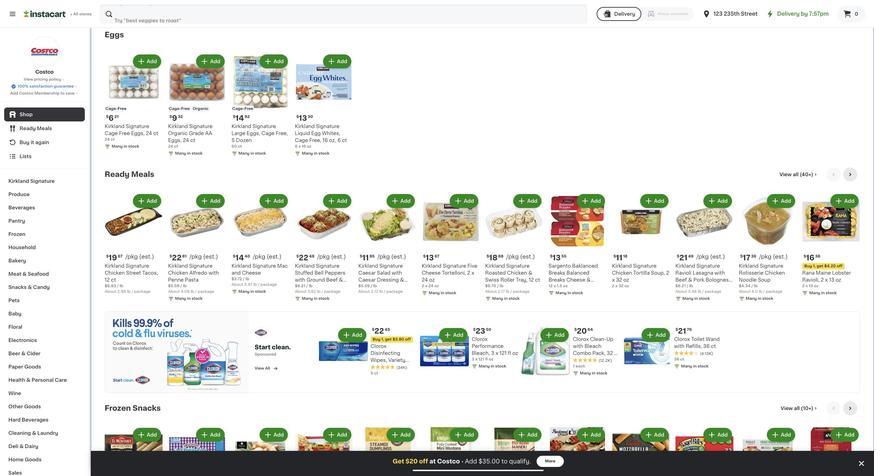 Task type: locate. For each thing, give the bounding box(es) containing it.
123 235th street
[[714, 11, 758, 16]]

7 /pkg (est.) from the left
[[697, 254, 725, 259]]

$ inside the $ 11 85
[[360, 254, 362, 258]]

12 up '$6.83'
[[105, 277, 110, 282]]

floral link
[[4, 320, 85, 334]]

0 horizontal spatial off
[[405, 337, 411, 341]]

costco logo image
[[29, 36, 60, 67]]

3 (est.) from the left
[[267, 254, 282, 259]]

gal right 0.5
[[182, 5, 188, 9]]

2 vertical spatial 36
[[674, 357, 679, 361]]

instacart logo image
[[24, 10, 66, 18]]

21 up kirkland signature cage free eggs, 24 ct 24 ct
[[114, 115, 119, 119]]

32
[[365, 5, 370, 9], [178, 115, 183, 119], [616, 277, 622, 282], [619, 284, 624, 288], [607, 351, 613, 356]]

cage-free for 6
[[105, 107, 126, 111]]

off for 22
[[405, 337, 411, 341]]

variety
[[388, 358, 406, 363]]

goods for home goods
[[25, 457, 42, 462]]

12 inside "kirkland signature chicken street tacos, 12 ct $6.83 / lb about 2.88 lb / package"
[[105, 277, 110, 282]]

kirkland inside kirkland signature stuffed bell peppers with ground beef & rice
[[295, 264, 315, 268]]

1 vertical spatial buy
[[805, 264, 812, 268]]

& down $18.88 per package (estimated) element
[[528, 270, 532, 275]]

1 chicken from the left
[[105, 270, 125, 275]]

$ inside $ 19 67
[[106, 254, 109, 258]]

67 inside $ 19 67
[[118, 254, 123, 258]]

deli & dairy link
[[4, 440, 85, 453]]

off right $3.80
[[405, 337, 411, 341]]

13 for $ 13 67
[[426, 254, 434, 261]]

1, for 22
[[381, 337, 384, 341]]

get for 22
[[385, 337, 392, 341]]

paper goods link
[[4, 360, 85, 373]]

five
[[468, 264, 478, 268]]

1 item carousel region from the top
[[105, 28, 860, 162]]

11 left "85"
[[362, 254, 369, 261]]

personal
[[32, 378, 54, 383]]

$ inside $ 11 18
[[614, 254, 616, 258]]

kirkland inside the kirkland signature organic grade aa eggs, 24 ct 24 ct
[[168, 124, 188, 129]]

1 beef from the left
[[326, 277, 338, 282]]

product group containing 17
[[739, 193, 797, 303]]

clorox down 20
[[573, 337, 589, 342]]

cage-free up $ 6 21 on the top left of the page
[[105, 107, 126, 111]]

1 /pkg (est.) from the left
[[125, 254, 154, 259]]

1 vertical spatial item carousel region
[[105, 168, 860, 306]]

0 vertical spatial 64
[[555, 5, 561, 9]]

5 (est.) from the left
[[391, 254, 406, 259]]

0 horizontal spatial and
[[232, 270, 241, 275]]

2 cage-free from the left
[[232, 107, 253, 111]]

frozen inside item carousel region
[[105, 404, 131, 412]]

cage-free inside product group
[[105, 107, 126, 111]]

add
[[147, 59, 157, 64], [210, 59, 220, 64], [274, 59, 284, 64], [337, 59, 347, 64], [10, 91, 18, 95], [147, 199, 157, 204], [210, 199, 220, 204], [274, 199, 284, 204], [337, 199, 347, 204], [401, 199, 411, 204], [464, 199, 474, 204], [527, 199, 538, 204], [591, 199, 601, 204], [654, 199, 664, 204], [718, 199, 728, 204], [781, 199, 791, 204], [845, 199, 855, 204], [352, 333, 362, 337], [453, 333, 464, 337], [555, 333, 565, 337], [656, 333, 666, 337], [147, 432, 157, 437], [210, 432, 220, 437], [274, 432, 284, 437], [337, 432, 347, 437], [401, 432, 411, 437], [464, 432, 474, 437], [527, 432, 538, 437], [591, 432, 601, 437], [654, 432, 664, 437], [718, 432, 728, 437], [781, 432, 791, 437], [845, 432, 855, 437], [465, 459, 477, 464]]

$6.21 inside $6.21 / lb about 3.62 lb / package
[[295, 284, 305, 288]]

1 horizontal spatial all
[[265, 366, 270, 370]]

ct left the kirkland signature organic grade aa eggs, 24 ct 24 ct
[[153, 131, 158, 136]]

0 horizontal spatial 64
[[555, 5, 561, 9]]

$6.21 inside $6.21 / lb about 3.46 lb / package
[[676, 284, 686, 288]]

lb up 3.87
[[246, 277, 249, 281]]

3 chicken from the left
[[507, 270, 527, 275]]

1 horizontal spatial $6.21
[[676, 284, 686, 288]]

signature inside kirkland signature chicken alfredo with penne pasta $5.59 / lb about 4.08 lb / package
[[189, 264, 213, 268]]

kirkland for kirkland signature chicken alfredo with penne pasta $5.59 / lb about 4.08 lb / package
[[168, 264, 188, 268]]

about down croutons
[[358, 290, 370, 294]]

6 /pkg from the left
[[506, 254, 519, 259]]

cage- up 9
[[169, 107, 181, 111]]

$ inside $ 9 32
[[170, 115, 172, 119]]

$ for $ 22 81
[[170, 254, 172, 258]]

buy 1, get $4.20 off
[[805, 264, 843, 268]]

all left (40+)
[[793, 172, 799, 177]]

view for view all
[[255, 366, 264, 370]]

$11.85 per package (estimated) element
[[358, 253, 416, 262]]

pack,
[[593, 351, 606, 356], [371, 365, 384, 370]]

0 horizontal spatial costco
[[19, 91, 34, 95]]

chicken for x
[[612, 270, 632, 275]]

organic inside the kirkland signature organic grade aa eggs, 24 ct 24 ct
[[168, 131, 188, 136]]

1 vertical spatial organic
[[168, 131, 188, 136]]

/pkg for $ 17 36
[[759, 254, 772, 259]]

123 235th street button
[[703, 4, 758, 24]]

/pkg (est.) inside $22.81 per package (estimated) element
[[189, 254, 218, 259]]

pets link
[[4, 294, 85, 307]]

2 down five
[[467, 270, 470, 275]]

0 vertical spatial 16
[[323, 138, 328, 143]]

1 horizontal spatial 67
[[435, 254, 440, 258]]

4.08
[[181, 290, 190, 294]]

cage-free for 14
[[232, 107, 253, 111]]

0 horizontal spatial gal
[[182, 5, 188, 9]]

pork
[[694, 277, 705, 282]]

3 /pkg (est.) from the left
[[253, 254, 282, 259]]

0 horizontal spatial delivery
[[614, 12, 635, 16]]

14 left 92
[[236, 114, 244, 122]]

1, down the "$ 16 38"
[[813, 264, 816, 268]]

item carousel region
[[105, 28, 860, 162], [105, 168, 860, 306], [105, 401, 860, 476]]

6 x 946 ml
[[232, 5, 252, 9]]

1 horizontal spatial to
[[502, 459, 508, 464]]

0 vertical spatial snacks
[[8, 285, 27, 290]]

kirkland inside kirkland signature caesar salad with caesar dressing & croutons
[[358, 264, 378, 268]]

kirkland down "$ 22 81"
[[168, 264, 188, 268]]

0 horizontal spatial buy
[[20, 140, 29, 145]]

1 vertical spatial meals
[[131, 171, 154, 178]]

kirkland down $ 11 18
[[612, 264, 632, 268]]

2 horizontal spatial 22
[[375, 327, 384, 335]]

22 left 48
[[299, 254, 308, 261]]

$ inside $ 18 88
[[487, 254, 489, 258]]

lb right the 2.12
[[379, 290, 383, 294]]

1 vertical spatial 121
[[479, 357, 484, 361]]

0 horizontal spatial 11
[[362, 254, 369, 261]]

12 right tray,
[[529, 277, 534, 282]]

0 horizontal spatial pack,
[[371, 365, 384, 370]]

$ 9 32
[[170, 114, 183, 122]]

delivery for delivery
[[614, 12, 635, 16]]

0 vertical spatial to
[[60, 91, 65, 95]]

7 /pkg from the left
[[697, 254, 709, 259]]

2 beef from the left
[[676, 277, 687, 282]]

meals inside dropdown button
[[37, 126, 52, 131]]

kirkland inside kirkland signature mac and cheese $3.72 / lb about 3.87 lb / package
[[232, 264, 251, 268]]

1 vertical spatial gal
[[598, 358, 606, 363]]

0 vertical spatial gal
[[182, 5, 188, 9]]

1 horizontal spatial $5.59
[[358, 284, 370, 288]]

(est.) up tray,
[[520, 254, 535, 259]]

clorox for clorox clean-up with bleach combo pack, 32 fl oz and 1.4 gal
[[573, 337, 589, 342]]

organic for free
[[193, 107, 209, 111]]

kirkland for kirkland signature chicken street tacos, 12 ct $6.83 / lb about 2.88 lb / package
[[105, 264, 124, 268]]

with right alfredo
[[209, 270, 219, 275]]

about down $4.34
[[739, 290, 751, 294]]

6 (est.) from the left
[[520, 254, 535, 259]]

lb right 2.17
[[506, 290, 510, 294]]

service type group
[[597, 7, 694, 21]]

1 vertical spatial 64
[[588, 328, 593, 332]]

$6.21
[[295, 284, 305, 288], [676, 284, 686, 288]]

1 horizontal spatial 121
[[500, 351, 507, 356]]

kirkland down $ 9 32
[[168, 124, 188, 129]]

all inside popup button
[[793, 172, 799, 177]]

/pkg inside $22.81 per package (estimated) element
[[189, 254, 202, 259]]

1 vertical spatial pack,
[[371, 365, 384, 370]]

0 horizontal spatial eggs,
[[131, 131, 145, 136]]

$ left 45
[[372, 328, 375, 332]]

1 horizontal spatial 16
[[323, 138, 328, 143]]

dressing
[[377, 277, 399, 282]]

64 inside $ 20 64
[[588, 328, 593, 332]]

signature inside kirkland signature stuffed bell peppers with ground beef & rice
[[316, 264, 339, 268]]

meat & seafood
[[8, 272, 49, 276]]

/pkg for $ 18 88
[[506, 254, 519, 259]]

5 /pkg (est.) from the left
[[378, 254, 406, 259]]

ground
[[307, 277, 325, 282]]

2 vertical spatial off
[[419, 459, 428, 464]]

$ for $ 6 21
[[106, 115, 109, 119]]

1.5 down balanced
[[583, 284, 590, 289]]

2 vertical spatial costco
[[437, 459, 460, 464]]

$ inside $ 13 55
[[550, 254, 553, 258]]

1 cage- from the left
[[105, 107, 118, 111]]

$ left 49
[[677, 254, 680, 258]]

stores
[[79, 12, 92, 16]]

0 horizontal spatial cage-free
[[105, 107, 126, 111]]

1 vertical spatial costco
[[19, 91, 34, 95]]

4 /pkg (est.) from the left
[[317, 254, 346, 259]]

$4.20
[[825, 264, 836, 268]]

1 /pkg from the left
[[125, 254, 138, 259]]

2 vertical spatial 21
[[678, 327, 686, 335]]

(est.) inside $14.40 per package (estimated) "element"
[[267, 254, 282, 259]]

with inside clorox clean-up with bleach combo pack, 32 fl oz and 1.4 gal
[[573, 344, 583, 349]]

nsored
[[263, 352, 276, 356]]

2 horizontal spatial 36
[[751, 254, 757, 258]]

$ for $ 13 55
[[550, 254, 553, 258]]

/pkg (est.) up tacos,
[[125, 254, 154, 259]]

lobster
[[832, 270, 851, 275]]

kirkland signature liquid egg whites, cage free, 16 oz, 6 ct 6 x 16 oz
[[295, 124, 347, 148]]

cage down $ 6 21 on the top left of the page
[[105, 131, 118, 136]]

kirkland inside kirkland signature chicken alfredo with penne pasta $5.59 / lb about 4.08 lb / package
[[168, 264, 188, 268]]

buy
[[20, 140, 29, 145], [805, 264, 812, 268], [373, 337, 381, 341]]

$ for $ 18 88
[[487, 254, 489, 258]]

2.88
[[117, 290, 126, 294]]

kirkland for kirkland signature liquid egg whites, cage free, 16 oz, 6 ct 6 x 16 oz
[[295, 124, 315, 129]]

view for view all (40+)
[[780, 172, 792, 177]]

view left (10+)
[[781, 406, 793, 411]]

and up each at bottom right
[[580, 358, 589, 363]]

4 (est.) from the left
[[331, 254, 346, 259]]

get down 45
[[385, 337, 392, 341]]

$ inside $ 13 30
[[296, 115, 299, 119]]

beef
[[326, 277, 338, 282], [676, 277, 687, 282]]

free, left liquid
[[276, 131, 288, 136]]

1 horizontal spatial street
[[741, 11, 758, 16]]

1 11 from the left
[[362, 254, 369, 261]]

hard beverages
[[8, 417, 49, 422]]

delivery by 7:57pm link
[[766, 10, 829, 18]]

0 horizontal spatial 67
[[118, 254, 123, 258]]

/pkg for $ 14 40
[[253, 254, 265, 259]]

caesar
[[358, 270, 376, 275], [358, 277, 376, 282]]

paper
[[8, 364, 23, 369]]

5 /pkg from the left
[[378, 254, 390, 259]]

(est.) up tacos,
[[139, 254, 154, 259]]

8 (est.) from the left
[[773, 254, 788, 259]]

chicken inside "kirkland signature chicken street tacos, 12 ct $6.83 / lb about 2.88 lb / package"
[[105, 270, 125, 275]]

signature for kirkland signature chicken alfredo with penne pasta $5.59 / lb about 4.08 lb / package
[[189, 264, 213, 268]]

buy left it
[[20, 140, 29, 145]]

all left stores
[[73, 12, 78, 16]]

package inside kirkland signature rotisserie chicken noodle soup $4.34 / lb about 4.0 lb / package
[[766, 290, 783, 294]]

1 horizontal spatial costco
[[35, 69, 54, 74]]

192
[[422, 5, 429, 9]]

(est.) for $ 22 48
[[331, 254, 346, 259]]

wine link
[[4, 387, 85, 400]]

/pkg (est.) right 88
[[506, 254, 535, 259]]

household
[[8, 245, 36, 250]]

100% satisfaction guarantee
[[18, 84, 74, 88]]

0 vertical spatial 121
[[500, 351, 507, 356]]

pricing
[[34, 77, 48, 81]]

/pkg inside $19.67 per package (estimated) element
[[125, 254, 138, 259]]

/pkg (est.) for $ 19 67
[[125, 254, 154, 259]]

$5.59
[[168, 284, 179, 288], [358, 284, 370, 288]]

delivery for delivery by 7:57pm
[[777, 11, 800, 16]]

5
[[232, 138, 235, 143], [371, 371, 373, 375]]

lb up 2.88
[[120, 284, 123, 288]]

11 up kirkland signature chicken tortilla soup, 2 x 32 oz 2 x 32 oz
[[616, 254, 623, 261]]

/pkg (est.) up alfredo
[[189, 254, 218, 259]]

beverages down the produce
[[8, 205, 35, 210]]

buy for 22
[[373, 337, 381, 341]]

/pkg (est.) up peppers
[[317, 254, 346, 259]]

stuffed
[[295, 270, 313, 275]]

package down bolognese
[[705, 290, 722, 294]]

rotisserie
[[739, 270, 764, 275]]

with up rice
[[295, 277, 305, 282]]

1 horizontal spatial cage
[[261, 131, 275, 136]]

kirkland signature roasted chicken & swiss roller tray, 12 ct $8.70 / lb about 2.17 lb / package
[[485, 264, 540, 294]]

street inside "popup button"
[[741, 11, 758, 16]]

1 vertical spatial off
[[405, 337, 411, 341]]

kirkland for kirkland signature rotisserie chicken noodle soup $4.34 / lb about 4.0 lb / package
[[739, 264, 759, 268]]

all inside popup button
[[794, 406, 800, 411]]

1 horizontal spatial and
[[580, 358, 589, 363]]

22 for $ 22 45
[[375, 327, 384, 335]]

2 /pkg (est.) from the left
[[189, 254, 218, 259]]

beverages up cleaning & laundry
[[22, 417, 49, 422]]

2 item carousel region from the top
[[105, 168, 860, 306]]

signature
[[126, 124, 149, 129], [189, 124, 213, 129], [253, 124, 276, 129], [316, 124, 339, 129], [30, 179, 55, 184], [126, 264, 149, 268], [189, 264, 213, 268], [253, 264, 276, 268], [316, 264, 339, 268], [379, 264, 403, 268], [443, 264, 466, 268], [506, 264, 530, 268], [633, 264, 657, 268], [697, 264, 720, 268], [760, 264, 784, 268]]

$ up rotisserie
[[740, 254, 743, 258]]

1 vertical spatial 21
[[680, 254, 688, 261]]

0 horizontal spatial meals
[[37, 126, 52, 131]]

eggs, inside the kirkland signature large eggs, cage free, 5 dozen 60 ct
[[247, 131, 260, 136]]

3 cage- from the left
[[232, 107, 245, 111]]

signature inside kirkland signature five cheese tortelloni, 2 x 24 oz 2 x 24 oz
[[443, 264, 466, 268]]

/pkg for $ 21 49
[[697, 254, 709, 259]]

5 ct
[[371, 371, 378, 375]]

2 $6.21 from the left
[[676, 284, 686, 288]]

36 right 17
[[751, 254, 757, 258]]

0 horizontal spatial get
[[385, 337, 392, 341]]

baby
[[8, 311, 21, 316]]

$ for $ 23 50
[[473, 328, 476, 332]]

ct up '$6.83'
[[111, 277, 116, 282]]

1 horizontal spatial cheese
[[422, 270, 441, 275]]

0 horizontal spatial 1,
[[381, 337, 384, 341]]

$ for $ 16 38
[[804, 254, 806, 258]]

1 vertical spatial 5
[[371, 371, 373, 375]]

1 horizontal spatial get
[[817, 264, 824, 268]]

kirkland down $ 14 40
[[232, 264, 251, 268]]

1 horizontal spatial 5
[[371, 371, 373, 375]]

1 vertical spatial 36
[[703, 344, 710, 349]]

3 /pkg from the left
[[253, 254, 265, 259]]

2 vertical spatial buy
[[373, 337, 381, 341]]

chicken for ct
[[105, 270, 125, 275]]

clorox image
[[255, 327, 267, 339]]

1 horizontal spatial off
[[419, 459, 428, 464]]

21 left 49
[[680, 254, 688, 261]]

1 $5.59 from the left
[[168, 284, 179, 288]]

11 for $ 11 85
[[362, 254, 369, 261]]

0 vertical spatial goods
[[24, 364, 41, 369]]

2 67 from the left
[[435, 254, 440, 258]]

$ left 38
[[804, 254, 806, 258]]

2 horizontal spatial buy
[[805, 264, 812, 268]]

and inside kirkland signature mac and cheese $3.72 / lb about 3.87 lb / package
[[232, 270, 241, 275]]

cage- for 6
[[105, 107, 118, 111]]

$ left "85"
[[360, 254, 362, 258]]

1 horizontal spatial ready meals
[[105, 171, 154, 178]]

dozen
[[236, 138, 252, 143]]

6 inside product group
[[109, 114, 114, 122]]

signature inside kirkland signature rotisserie chicken noodle soup $4.34 / lb about 4.0 lb / package
[[760, 264, 784, 268]]

1 vertical spatial 16
[[302, 144, 306, 148]]

chicken up soup
[[765, 270, 785, 275]]

$5.59 inside kirkland signature chicken alfredo with penne pasta $5.59 / lb about 4.08 lb / package
[[168, 284, 179, 288]]

1 14 from the top
[[236, 114, 244, 122]]

0 horizontal spatial snacks
[[8, 285, 27, 290]]

3 item carousel region from the top
[[105, 401, 860, 476]]

signature for kirkland signature roasted chicken & swiss roller tray, 12 ct $8.70 / lb about 2.17 lb / package
[[506, 264, 530, 268]]

$ for $ 22 48
[[296, 254, 299, 258]]

20
[[577, 327, 587, 335]]

$6.21 down ravioli
[[676, 284, 686, 288]]

signature for kirkland signature stuffed bell peppers with ground beef & rice
[[316, 264, 339, 268]]

1 horizontal spatial free,
[[309, 138, 321, 143]]

buy it again link
[[4, 135, 85, 149]]

0 vertical spatial item carousel region
[[105, 28, 860, 162]]

/pkg (est.) for $ 21 49
[[697, 254, 725, 259]]

1 horizontal spatial organic
[[193, 107, 209, 111]]

$ inside the $ 13 67
[[423, 254, 426, 258]]

ct down $ 9 32
[[174, 144, 178, 148]]

about left 4.08
[[168, 290, 180, 294]]

signature inside kirkland signature caesar salad with caesar dressing & croutons
[[379, 264, 403, 268]]

5 chicken from the left
[[765, 270, 785, 275]]

1, for 16
[[813, 264, 816, 268]]

beverages
[[8, 205, 35, 210], [22, 417, 49, 422]]

3 many in stock button from the left
[[612, 0, 670, 11]]

package down soup
[[766, 290, 783, 294]]

3 x 0.5 gal button
[[168, 0, 226, 18]]

signature for kirkland signature ravioli lasagna with beef & pork bolognese sauce
[[697, 264, 720, 268]]

1 horizontal spatial frozen
[[105, 404, 131, 412]]

1 horizontal spatial cage-
[[169, 107, 181, 111]]

12 down balanced
[[573, 284, 578, 289]]

$ 11 85
[[360, 254, 375, 261]]

about down '$6.83'
[[105, 290, 116, 294]]

0 vertical spatial get
[[817, 264, 824, 268]]

cleaning & laundry link
[[4, 427, 85, 440]]

crackers,
[[549, 284, 572, 289]]

/ right 3.62
[[322, 290, 323, 294]]

0 horizontal spatial $6.21
[[295, 284, 305, 288]]

buy up the rana
[[805, 264, 812, 268]]

$ inside $ 21 76
[[676, 328, 678, 332]]

cage- for 14
[[232, 107, 245, 111]]

lb right 3.62
[[317, 290, 321, 294]]

chicken inside kirkland signature chicken tortilla soup, 2 x 32 oz 2 x 32 oz
[[612, 270, 632, 275]]

$ down the cage-free organic
[[170, 115, 172, 119]]

goods for paper goods
[[24, 364, 41, 369]]

delivery inside button
[[614, 12, 635, 16]]

$22.48 per package (estimated) element
[[295, 253, 353, 262]]

treatment tracker modal dialog
[[91, 451, 874, 476]]

gal inside clorox clean-up with bleach combo pack, 32 fl oz and 1.4 gal
[[598, 358, 606, 363]]

oz,
[[329, 138, 336, 143]]

all for frozen snacks
[[794, 406, 800, 411]]

2 /pkg from the left
[[189, 254, 202, 259]]

product group
[[105, 53, 163, 151], [168, 53, 226, 158], [232, 53, 289, 158], [295, 53, 353, 158], [105, 193, 163, 295], [168, 193, 226, 303], [232, 193, 289, 296], [295, 193, 353, 303], [358, 193, 416, 295], [422, 193, 480, 297], [485, 193, 543, 303], [549, 193, 607, 297], [612, 193, 670, 289], [676, 193, 733, 303], [739, 193, 797, 303], [802, 193, 860, 297], [105, 426, 163, 476], [168, 426, 226, 476], [232, 426, 289, 476], [295, 426, 353, 476], [358, 426, 416, 476], [422, 426, 480, 476], [485, 426, 543, 476], [549, 426, 607, 476], [612, 426, 670, 476], [676, 426, 733, 476], [739, 426, 797, 476], [802, 426, 860, 476]]

sponsored badge image
[[295, 3, 316, 7]]

goods down cider
[[24, 364, 41, 369]]

(est.) up mac
[[267, 254, 282, 259]]

kirkland for kirkland signature organic grade aa eggs, 24 ct 24 ct
[[168, 124, 188, 129]]

/pkg (est.) for $ 17 36
[[759, 254, 788, 259]]

all for ready meals
[[793, 172, 799, 177]]

(est.) for $ 11 85
[[391, 254, 406, 259]]

0 horizontal spatial free,
[[276, 131, 288, 136]]

1 caesar from the top
[[358, 270, 376, 275]]

kirkland inside kirkland signature cage free eggs, 24 ct 24 ct
[[105, 124, 124, 129]]

0 vertical spatial breaks
[[549, 270, 565, 275]]

kirkland signature rotisserie chicken noodle soup $4.34 / lb about 4.0 lb / package
[[739, 264, 785, 294]]

0 vertical spatial organic
[[193, 107, 209, 111]]

health
[[8, 378, 25, 383]]

kills 99.9% of cold & flu viruses. image
[[105, 312, 249, 393]]

1 horizontal spatial beef
[[676, 277, 687, 282]]

0 vertical spatial costco
[[35, 69, 54, 74]]

kirkland signature chicken alfredo with penne pasta $5.59 / lb about 4.08 lb / package
[[168, 264, 219, 294]]

beef inside kirkland signature stuffed bell peppers with ground beef & rice
[[326, 277, 338, 282]]

2
[[467, 270, 470, 275], [666, 270, 669, 275], [821, 277, 824, 282], [422, 284, 424, 288], [612, 284, 615, 288], [802, 284, 805, 288]]

2 (est.) from the left
[[203, 254, 218, 259]]

1 vertical spatial and
[[580, 358, 589, 363]]

signature inside kirkland signature chicken tortilla soup, 2 x 32 oz 2 x 32 oz
[[633, 264, 657, 268]]

1 (est.) from the left
[[139, 254, 154, 259]]

1 many in stock button from the left
[[105, 0, 163, 11]]

costco
[[35, 69, 54, 74], [19, 91, 34, 95], [437, 459, 460, 464]]

2 14 from the top
[[236, 254, 244, 261]]

85
[[370, 254, 375, 258]]

buy it again
[[20, 140, 49, 145]]

1 vertical spatial 14
[[236, 254, 244, 261]]

0 vertical spatial 36
[[751, 254, 757, 258]]

beer
[[8, 351, 20, 356]]

clorox for clorox disinfecting wipes, variety pack, 425 wipes
[[371, 344, 387, 349]]

ready meals link
[[4, 121, 85, 135]]

view pricing policy link
[[24, 77, 65, 82]]

home
[[8, 457, 24, 462]]

$ inside $ 21 49
[[677, 254, 680, 258]]

1 cage-free from the left
[[105, 107, 126, 111]]

/pkg (est.) inside $18.88 per package (estimated) element
[[506, 254, 535, 259]]

product group containing 9
[[168, 53, 226, 158]]

0 vertical spatial meals
[[37, 126, 52, 131]]

signature for kirkland signature chicken street tacos, 12 ct $6.83 / lb about 2.88 lb / package
[[126, 264, 149, 268]]

0 vertical spatial pack,
[[593, 351, 606, 356]]

1 vertical spatial breaks
[[549, 277, 565, 282]]

13 up kirkland signature five cheese tortelloni, 2 x 24 oz 2 x 24 oz at the bottom of page
[[426, 254, 434, 261]]

$ inside the "$ 16 38"
[[804, 254, 806, 258]]

2 breaks from the top
[[549, 277, 565, 282]]

1 horizontal spatial 11
[[616, 254, 623, 261]]

off left 'at'
[[419, 459, 428, 464]]

4 chicken from the left
[[612, 270, 632, 275]]

18 left 88
[[489, 254, 498, 261]]

street right 235th
[[741, 11, 758, 16]]

$ inside $ 14 40
[[233, 254, 236, 258]]

0 vertical spatial off
[[837, 264, 843, 268]]

0 vertical spatial and
[[232, 270, 241, 275]]

2 horizontal spatial cage
[[295, 138, 308, 143]]

shop
[[20, 112, 33, 117]]

1 horizontal spatial meals
[[131, 171, 154, 178]]

4 /pkg from the left
[[317, 254, 330, 259]]

/ right 3.87
[[258, 283, 260, 287]]

pantry link
[[4, 214, 85, 228]]

view for view all (10+)
[[781, 406, 793, 411]]

household link
[[4, 241, 85, 254]]

$ for $ 13 30
[[296, 115, 299, 119]]

None search field
[[100, 4, 588, 24]]

121 down the performance
[[500, 351, 507, 356]]

ready meals button
[[4, 121, 85, 135]]

about inside kirkland signature chicken alfredo with penne pasta $5.59 / lb about 4.08 lb / package
[[168, 290, 180, 294]]

oz
[[375, 5, 379, 9], [433, 5, 438, 9], [565, 5, 570, 9], [307, 144, 312, 148], [429, 277, 435, 282], [624, 277, 629, 282], [836, 277, 841, 282], [434, 284, 439, 288], [563, 284, 568, 288], [625, 284, 629, 288], [814, 284, 819, 288], [591, 284, 597, 289], [513, 351, 518, 356], [489, 357, 493, 361], [573, 358, 579, 363]]

(est.) inside "$17.36 per package (estimated)" element
[[773, 254, 788, 259]]

/pkg for $ 11 85
[[378, 254, 390, 259]]

cage- up $ 14 92
[[232, 107, 245, 111]]

$ inside $ 22 48
[[296, 254, 299, 258]]

0 horizontal spatial beef
[[326, 277, 338, 282]]

delivery button
[[597, 7, 642, 21]]

0 horizontal spatial cage
[[105, 131, 118, 136]]

tray,
[[516, 277, 528, 282]]

beef inside kirkland signature ravioli lasagna with beef & pork bolognese sauce
[[676, 277, 687, 282]]

signature for kirkland signature mac and cheese $3.72 / lb about 3.87 lb / package
[[253, 264, 276, 268]]

maine
[[816, 270, 831, 275]]

kirkland up roasted
[[485, 264, 505, 268]]

buy inside product group
[[805, 264, 812, 268]]

8 /pkg from the left
[[759, 254, 772, 259]]

package right 3.87
[[261, 283, 277, 287]]

kirkland down $ 6 21 on the top left of the page
[[105, 124, 124, 129]]

1 vertical spatial frozen
[[105, 404, 131, 412]]

16 left 38
[[806, 254, 815, 261]]

/pkg (est.) up mac
[[253, 254, 282, 259]]

clorox toilet wand with refills, 36 ct
[[674, 337, 720, 349]]

cheese up 3.87
[[242, 270, 261, 275]]

sauce
[[676, 284, 691, 289]]

/pkg (est.) inside $19.67 per package (estimated) element
[[125, 254, 154, 259]]

bakery
[[8, 258, 26, 263]]

stock
[[128, 5, 139, 9], [509, 5, 520, 9], [636, 5, 647, 9], [763, 12, 774, 16], [128, 144, 139, 148], [192, 151, 203, 155], [255, 151, 266, 155], [318, 151, 330, 155], [255, 290, 266, 294], [445, 291, 456, 295], [572, 291, 583, 295], [826, 291, 837, 295], [192, 297, 203, 301], [318, 297, 330, 301], [509, 297, 520, 301], [699, 297, 710, 301], [763, 297, 774, 301], [495, 364, 506, 368], [698, 364, 709, 368], [597, 371, 608, 375]]

& left pork
[[688, 277, 692, 282]]

4 many in stock button from the left
[[739, 0, 797, 18]]

67 up kirkland signature five cheese tortelloni, 2 x 24 oz 2 x 24 oz at the bottom of page
[[435, 254, 440, 258]]

/pkg for $ 19 67
[[125, 254, 138, 259]]

2 horizontal spatial cage-
[[232, 107, 245, 111]]

2 $5.59 from the left
[[358, 284, 370, 288]]

buy for 16
[[805, 264, 812, 268]]

signature inside kirkland signature liquid egg whites, cage free, 16 oz, 6 ct 6 x 16 oz
[[316, 124, 339, 129]]

$ for $ 11 85
[[360, 254, 362, 258]]

0 vertical spatial ready
[[20, 126, 36, 131]]

1, down $ 22 45
[[381, 337, 384, 341]]

membership
[[34, 91, 60, 95]]

7 (est.) from the left
[[710, 254, 725, 259]]

2 horizontal spatial eggs,
[[247, 131, 260, 136]]

cage-
[[105, 107, 118, 111], [169, 107, 181, 111], [232, 107, 245, 111]]

1 vertical spatial ready meals
[[105, 171, 154, 178]]

1 67 from the left
[[118, 254, 123, 258]]

$ inside $ 20 64
[[574, 328, 577, 332]]

8 /pkg (est.) from the left
[[759, 254, 788, 259]]

$ 18 88
[[487, 254, 504, 261]]

beef down peppers
[[326, 277, 338, 282]]

5 up 60
[[232, 138, 235, 143]]

disinfecting
[[371, 351, 400, 356]]

ct right oz,
[[342, 138, 347, 143]]

free, down egg
[[309, 138, 321, 143]]

$ left the 50
[[473, 328, 476, 332]]

12 inside sargento baklanced breaks balanced breaks cheese & crackers, 12 x 1.5 oz
[[573, 284, 578, 289]]

/pkg inside $11.85 per package (estimated) element
[[378, 254, 390, 259]]

ready inside item carousel region
[[105, 171, 130, 178]]

2 11 from the left
[[616, 254, 623, 261]]

x inside sargento baklanced breaks balanced breaks cheese & crackers, 12 x 1.5 oz
[[579, 284, 582, 289]]

with up combo
[[573, 344, 583, 349]]

about inside "kirkland signature chicken street tacos, 12 ct $6.83 / lb about 2.88 lb / package"
[[105, 290, 116, 294]]

kirkland for kirkland signature mac and cheese $3.72 / lb about 3.87 lb / package
[[232, 264, 251, 268]]

shop link
[[4, 108, 85, 121]]

1.5 down sargento
[[557, 284, 562, 288]]

kirkland inside kirkland signature ravioli lasagna with beef & pork bolognese sauce
[[676, 264, 695, 268]]

6 /pkg (est.) from the left
[[506, 254, 535, 259]]

6 x 32 fl oz
[[358, 5, 379, 9]]

get up maine
[[817, 264, 824, 268]]

0 horizontal spatial $5.59
[[168, 284, 179, 288]]

67 inside the $ 13 67
[[435, 254, 440, 258]]

tortelloni,
[[442, 270, 466, 275]]

cage
[[105, 131, 118, 136], [261, 131, 275, 136], [295, 138, 308, 143]]

2 chicken from the left
[[168, 270, 188, 275]]

1 vertical spatial goods
[[24, 404, 41, 409]]

ct inside kirkland signature liquid egg whites, cage free, 16 oz, 6 ct 6 x 16 oz
[[342, 138, 347, 143]]

care
[[55, 378, 67, 383]]

ct down 'wand'
[[711, 344, 716, 349]]

2 horizontal spatial cheese
[[567, 277, 586, 282]]

1 vertical spatial caesar
[[358, 277, 376, 282]]

1 horizontal spatial 1.5
[[583, 284, 590, 289]]

breaks up 12 x 1.5 oz
[[549, 277, 565, 282]]

1 $6.21 from the left
[[295, 284, 305, 288]]

signature for kirkland signature liquid egg whites, cage free, 16 oz, 6 ct 6 x 16 oz
[[316, 124, 339, 129]]

toilet
[[691, 337, 705, 342]]

about inside kirkland signature mac and cheese $3.72 / lb about 3.87 lb / package
[[232, 283, 243, 287]]

(est.) inside $21.49 per package (estimated) element
[[710, 254, 725, 259]]

signature inside kirkland signature mac and cheese $3.72 / lb about 3.87 lb / package
[[253, 264, 276, 268]]



Task type: describe. For each thing, give the bounding box(es) containing it.
oz inside sargento baklanced breaks balanced breaks cheese & crackers, 12 x 1.5 oz
[[591, 284, 597, 289]]

36 inside clorox toilet wand with refills, 36 ct
[[703, 344, 710, 349]]

product group containing 19
[[105, 193, 163, 295]]

/ right $3.72
[[243, 277, 245, 281]]

$20
[[406, 459, 418, 464]]

30
[[308, 115, 313, 119]]

2 down ravioli,
[[802, 284, 805, 288]]

ravioli
[[676, 270, 692, 275]]

about inside $6.21 / lb about 3.46 lb / package
[[676, 290, 687, 294]]

ct down wipes,
[[374, 371, 378, 375]]

ready meals inside item carousel region
[[105, 171, 154, 178]]

kirkland for kirkland signature roasted chicken & swiss roller tray, 12 ct $8.70 / lb about 2.17 lb / package
[[485, 264, 505, 268]]

by
[[801, 11, 808, 16]]

combo
[[573, 351, 591, 356]]

frozen link
[[4, 228, 85, 241]]

deli & dairy
[[8, 444, 38, 449]]

/ right the 2.12
[[384, 290, 385, 294]]

16 inside product group
[[806, 254, 815, 261]]

92
[[245, 115, 250, 119]]

lb up the "3.46"
[[690, 284, 693, 288]]

$ for $ 21 49
[[677, 254, 680, 258]]

0 vertical spatial all
[[73, 12, 78, 16]]

1.5 inside sargento baklanced breaks balanced breaks cheese & crackers, 12 x 1.5 oz
[[583, 284, 590, 289]]

100% satisfaction guarantee button
[[11, 82, 78, 89]]

kirkland for kirkland signature ravioli lasagna with beef & pork bolognese sauce
[[676, 264, 695, 268]]

signature for kirkland signature large eggs, cage free, 5 dozen 60 ct
[[253, 124, 276, 129]]

123
[[714, 11, 723, 16]]

12 down sargento
[[549, 284, 553, 288]]

kirkland for kirkland signature cage free eggs, 24 ct 24 ct
[[105, 124, 124, 129]]

/ up the 2.12
[[371, 284, 372, 288]]

free inside kirkland signature cage free eggs, 24 ct 24 ct
[[119, 131, 130, 136]]

& inside kirkland signature roasted chicken & swiss roller tray, 12 ct $8.70 / lb about 2.17 lb / package
[[528, 270, 532, 275]]

425
[[385, 365, 395, 370]]

bakery link
[[4, 254, 85, 267]]

get for 16
[[817, 264, 824, 268]]

60
[[232, 144, 237, 148]]

& right deli
[[20, 444, 24, 449]]

$ 14 40
[[233, 254, 250, 261]]

$ 21 76
[[676, 327, 692, 335]]

bleach,
[[472, 351, 490, 356]]

0 button
[[837, 6, 866, 22]]

kirkland for kirkland signature stuffed bell peppers with ground beef & rice
[[295, 264, 315, 268]]

$18.88 per package (estimated) element
[[485, 253, 543, 262]]

0 horizontal spatial 121
[[479, 357, 484, 361]]

goods for other goods
[[24, 404, 41, 409]]

14 for $ 14 40
[[236, 254, 244, 261]]

free, inside kirkland signature liquid egg whites, cage free, 16 oz, 6 ct 6 x 16 oz
[[309, 138, 321, 143]]

oz inside kirkland signature liquid egg whites, cage free, 16 oz, 6 ct 6 x 16 oz
[[307, 144, 312, 148]]

signature for kirkland signature rotisserie chicken noodle soup $4.34 / lb about 4.0 lb / package
[[760, 264, 784, 268]]

6 inside button
[[358, 5, 361, 9]]

49
[[688, 254, 694, 258]]

about inside $5.59 / lb about 2.12 lb / package
[[358, 290, 370, 294]]

eggs, inside kirkland signature cage free eggs, 24 ct 24 ct
[[131, 131, 145, 136]]

tacos,
[[142, 270, 158, 275]]

(est.) for $ 22 81
[[203, 254, 218, 259]]

/ up the 4.0
[[752, 284, 753, 288]]

item carousel region containing ready meals
[[105, 168, 860, 306]]

192 fl oz button
[[422, 0, 480, 18]]

1 each
[[573, 364, 585, 368]]

add inside 'get $20 off at costco • add $35.00 to qualify.'
[[465, 459, 477, 464]]

signature for kirkland signature
[[30, 179, 55, 184]]

13 for $ 13 55
[[553, 254, 561, 261]]

hard beverages link
[[4, 413, 85, 427]]

frozen for frozen snacks
[[105, 404, 131, 412]]

lb up the 2.12
[[373, 284, 377, 288]]

$6.83
[[105, 284, 116, 288]]

x inside kirkland signature liquid egg whites, cage free, 16 oz, 6 ct 6 x 16 oz
[[299, 144, 301, 148]]

costco inside costco 'link'
[[35, 69, 54, 74]]

oz inside 6 x 32 fl oz button
[[375, 5, 379, 9]]

produce link
[[4, 188, 85, 201]]

13 for $ 13 30
[[299, 114, 307, 122]]

view all (40+) button
[[777, 168, 821, 182]]

/ up 4.08
[[180, 284, 182, 288]]

ct down clorox toilet wand with refills, 36 ct
[[680, 357, 684, 361]]

2 down maine
[[821, 277, 824, 282]]

qualify.
[[509, 459, 531, 464]]

1 vertical spatial all
[[265, 366, 270, 370]]

11 for $ 11 18
[[616, 254, 623, 261]]

14 for $ 14 92
[[236, 114, 244, 122]]

$ for $ 14 40
[[233, 254, 236, 258]]

meat
[[8, 272, 21, 276]]

package inside "kirkland signature chicken street tacos, 12 ct $6.83 / lb about 2.88 lb / package"
[[134, 290, 151, 294]]

add costco membership to save link
[[10, 91, 79, 96]]

kirkland for kirkland signature five cheese tortelloni, 2 x 24 oz 2 x 24 oz
[[422, 264, 442, 268]]

clean.
[[272, 344, 291, 350]]

18 inside product group
[[489, 254, 498, 261]]

pasta
[[185, 277, 199, 282]]

& inside kirkland signature stuffed bell peppers with ground beef & rice
[[339, 277, 343, 282]]

clorox for clorox toilet wand with refills, 36 ct
[[674, 337, 690, 342]]

0 horizontal spatial 1.5
[[557, 284, 562, 288]]

0 vertical spatial beverages
[[8, 205, 35, 210]]

oz inside clorox clean-up with bleach combo pack, 32 fl oz and 1.4 gal
[[573, 358, 579, 363]]

frozen for frozen
[[8, 232, 25, 237]]

ct down grade
[[190, 138, 195, 143]]

kirkland for kirkland signature caesar salad with caesar dressing & croutons
[[358, 264, 378, 268]]

(4.13k)
[[700, 352, 713, 356]]

package inside $6.21 / lb about 3.46 lb / package
[[705, 290, 722, 294]]

(est.) for $ 17 36
[[773, 254, 788, 259]]

with inside clorox toilet wand with refills, 36 ct
[[674, 344, 685, 349]]

36 ct
[[674, 357, 684, 361]]

6 inside "button"
[[232, 5, 234, 9]]

$6.21 for 22
[[295, 284, 305, 288]]

package inside kirkland signature chicken alfredo with penne pasta $5.59 / lb about 4.08 lb / package
[[198, 290, 214, 294]]

64 for x
[[555, 5, 561, 9]]

0 horizontal spatial 16
[[302, 144, 306, 148]]

gal inside button
[[182, 5, 188, 9]]

$5.59 inside $5.59 / lb about 2.12 lb / package
[[358, 284, 370, 288]]

kirkland for kirkland signature chicken tortilla soup, 2 x 32 oz 2 x 32 oz
[[612, 264, 632, 268]]

/pkg (est.) for $ 14 40
[[253, 254, 282, 259]]

cider
[[27, 351, 40, 356]]

cage inside kirkland signature cage free eggs, 24 ct 24 ct
[[105, 131, 118, 136]]

$ 22 48
[[296, 254, 315, 261]]

$ for $ 9 32
[[170, 115, 172, 119]]

snacks & candy
[[8, 285, 50, 290]]

946
[[238, 5, 246, 9]]

$4.34
[[739, 284, 751, 288]]

21 inside $ 6 21
[[114, 115, 119, 119]]

rana maine lobster ravioli, 2 x 13 oz 2 x 13 oz
[[802, 270, 851, 288]]

88
[[498, 254, 504, 258]]

lb up 3.62
[[309, 284, 313, 288]]

2 down the $ 13 67
[[422, 284, 424, 288]]

2 down $ 11 18
[[612, 284, 615, 288]]

package inside kirkland signature roasted chicken & swiss roller tray, 12 ct $8.70 / lb about 2.17 lb / package
[[513, 290, 530, 294]]

cheese inside kirkland signature mac and cheese $3.72 / lb about 3.87 lb / package
[[242, 270, 261, 275]]

32 inside button
[[365, 5, 370, 9]]

balanced
[[567, 270, 590, 275]]

liquid
[[295, 131, 310, 136]]

bleach
[[585, 344, 602, 349]]

buy inside buy it again link
[[20, 140, 29, 145]]

wand
[[706, 337, 720, 342]]

rana
[[802, 270, 815, 275]]

kirkland for kirkland signature
[[8, 179, 29, 184]]

chicken inside kirkland signature rotisserie chicken noodle soup $4.34 / lb about 4.0 lb / package
[[765, 270, 785, 275]]

/ right 4.08
[[195, 290, 197, 294]]

$19.67 per package (estimated) element
[[105, 253, 163, 262]]

product group containing 6
[[105, 53, 163, 151]]

/pkg (est.) for $ 11 85
[[378, 254, 406, 259]]

(est.) for $ 18 88
[[520, 254, 535, 259]]

costco inside 'get $20 off at costco • add $35.00 to qualify.'
[[437, 459, 460, 464]]

ct inside clorox toilet wand with refills, 36 ct
[[711, 344, 716, 349]]

13 down maine
[[829, 277, 835, 282]]

home goods
[[8, 457, 42, 462]]

3 x 0.5 gal
[[168, 5, 188, 9]]

lb up 4.08
[[183, 284, 187, 288]]

$6.21 for 21
[[676, 284, 686, 288]]

& inside kirkland signature ravioli lasagna with beef & pork bolognese sauce
[[688, 277, 692, 282]]

$ for $ 17 36
[[740, 254, 743, 258]]

with inside kirkland signature caesar salad with caesar dressing & croutons
[[392, 270, 402, 275]]

chicken for pasta
[[168, 270, 188, 275]]

$8.70
[[485, 284, 496, 288]]

/ up 2.17
[[497, 284, 499, 288]]

/ right rice
[[306, 284, 308, 288]]

meals inside item carousel region
[[131, 171, 154, 178]]

ready meals inside dropdown button
[[20, 126, 52, 131]]

/ up the "3.46"
[[687, 284, 689, 288]]

$ for $ 21 76
[[676, 328, 678, 332]]

$ for $ 11 18
[[614, 254, 616, 258]]

view all
[[255, 366, 270, 370]]

item carousel region containing eggs
[[105, 28, 860, 162]]

cleaning & laundry
[[8, 431, 58, 436]]

$ for $ 13 67
[[423, 254, 426, 258]]

lb right the 4.0
[[759, 290, 763, 294]]

1
[[573, 364, 575, 368]]

32 inside clorox clean-up with bleach combo pack, 32 fl oz and 1.4 gal
[[607, 351, 613, 356]]

67 for 19
[[118, 254, 123, 258]]

signature for kirkland signature cage free eggs, 24 ct 24 ct
[[126, 124, 149, 129]]

cage inside kirkland signature liquid egg whites, cage free, 16 oz, 6 ct 6 x 16 oz
[[295, 138, 308, 143]]

& left the candy
[[28, 285, 32, 290]]

/ right 2.17
[[511, 290, 512, 294]]

product group containing 21
[[676, 193, 733, 303]]

& right meat
[[22, 272, 27, 276]]

12 inside kirkland signature roasted chicken & swiss roller tray, 12 ct $8.70 / lb about 2.17 lb / package
[[529, 277, 534, 282]]

snacks & candy link
[[4, 281, 85, 294]]

& up dairy
[[32, 431, 36, 436]]

package inside kirkland signature mac and cheese $3.72 / lb about 3.87 lb / package
[[261, 283, 277, 287]]

product group containing 16
[[802, 193, 860, 297]]

$ 21 49
[[677, 254, 694, 261]]

$14.40 per package (estimated) element
[[232, 253, 289, 262]]

$ 16 38
[[804, 254, 821, 261]]

2.12
[[371, 290, 378, 294]]

chicken inside kirkland signature roasted chicken & swiss roller tray, 12 ct $8.70 / lb about 2.17 lb / package
[[507, 270, 527, 275]]

delivery by 7:57pm
[[777, 11, 829, 16]]

with inside kirkland signature ravioli lasagna with beef & pork bolognese sauce
[[715, 270, 725, 275]]

add inside 'link'
[[10, 91, 18, 95]]

whites,
[[322, 131, 340, 136]]

(est.) for $ 14 40
[[267, 254, 282, 259]]

signature for kirkland signature chicken tortilla soup, 2 x 32 oz 2 x 32 oz
[[633, 264, 657, 268]]

1 vertical spatial beverages
[[22, 417, 49, 422]]

ct inside "kirkland signature chicken street tacos, 12 ct $6.83 / lb about 2.88 lb / package"
[[111, 277, 116, 282]]

5 inside the kirkland signature large eggs, cage free, 5 dozen 60 ct
[[232, 138, 235, 143]]

22 for $ 22 81
[[172, 254, 182, 261]]

x inside "button"
[[235, 5, 237, 9]]

with inside kirkland signature chicken alfredo with penne pasta $5.59 / lb about 4.08 lb / package
[[209, 270, 219, 275]]

36 inside $ 17 36
[[751, 254, 757, 258]]

12 x 1.5 oz
[[549, 284, 568, 288]]

package inside $6.21 / lb about 3.62 lb / package
[[324, 290, 341, 294]]

/pkg (est.) for $ 18 88
[[506, 254, 535, 259]]

$ 20 64
[[574, 327, 593, 335]]

oz inside 192 fl oz button
[[433, 5, 438, 9]]

clorox for clorox performance bleach, 3 x 121 fl oz 3 x 121 fl oz
[[472, 337, 488, 342]]

refills,
[[686, 344, 702, 349]]

eggs, inside the kirkland signature organic grade aa eggs, 24 ct 24 ct
[[168, 138, 182, 143]]

kirkland signature mac and cheese $3.72 / lb about 3.87 lb / package
[[232, 264, 288, 287]]

2 right the soup, on the right bottom
[[666, 270, 669, 275]]

lb right the "3.46"
[[698, 290, 701, 294]]

fl inside button
[[430, 5, 432, 9]]

to inside 'get $20 off at costco • add $35.00 to qualify.'
[[502, 459, 508, 464]]

signature for kirkland signature caesar salad with caesar dressing & croutons
[[379, 264, 403, 268]]

kirkland signature stuffed bell peppers with ground beef & rice
[[295, 264, 345, 289]]

off inside 'get $20 off at costco • add $35.00 to qualify.'
[[419, 459, 428, 464]]

0 horizontal spatial 36
[[674, 357, 679, 361]]

1 breaks from the top
[[549, 270, 565, 275]]

product group containing 18
[[485, 193, 543, 303]]

croutons
[[358, 284, 381, 289]]

kirkland for kirkland signature large eggs, cage free, 5 dozen 60 ct
[[232, 124, 251, 129]]

item carousel region containing frozen snacks
[[105, 401, 860, 476]]

lb right 2.88
[[127, 290, 131, 294]]

(est.) for $ 21 49
[[710, 254, 725, 259]]

package inside $5.59 / lb about 2.12 lb / package
[[386, 290, 403, 294]]

55
[[562, 254, 567, 258]]

$ for $ 19 67
[[106, 254, 109, 258]]

meat & seafood link
[[4, 267, 85, 281]]

$6.21 / lb about 3.46 lb / package
[[676, 284, 722, 294]]

$21.49 per package (estimated) element
[[676, 253, 733, 262]]

street inside "kirkland signature chicken street tacos, 12 ct $6.83 / lb about 2.88 lb / package"
[[126, 270, 141, 275]]

cheese inside sargento baklanced breaks balanced breaks cheese & crackers, 12 x 1.5 oz
[[567, 277, 586, 282]]

all stores link
[[24, 4, 92, 24]]

other goods link
[[4, 400, 85, 413]]

lb up the 4.0
[[754, 284, 758, 288]]

7:57pm
[[809, 11, 829, 16]]

ct inside the kirkland signature large eggs, cage free, 5 dozen 60 ct
[[238, 144, 242, 148]]

2 caesar from the top
[[358, 277, 376, 282]]

signature for kirkland signature five cheese tortelloni, 2 x 24 oz 2 x 24 oz
[[443, 264, 466, 268]]

about inside kirkland signature rotisserie chicken noodle soup $4.34 / lb about 4.0 lb / package
[[739, 290, 751, 294]]

$3.72
[[232, 277, 242, 281]]

& right beer
[[21, 351, 25, 356]]

$ for $ 14 92
[[233, 115, 236, 119]]

ct down $ 6 21 on the top left of the page
[[111, 138, 115, 141]]

view for view pricing policy
[[24, 77, 33, 81]]

organic for signature
[[168, 131, 188, 136]]

/pkg for $ 22 81
[[189, 254, 202, 259]]

ready inside dropdown button
[[20, 126, 36, 131]]

32 inside $ 9 32
[[178, 115, 183, 119]]

38
[[815, 254, 821, 258]]

and inside clorox clean-up with bleach combo pack, 32 fl oz and 1.4 gal
[[580, 358, 589, 363]]

kirkland signature chicken street tacos, 12 ct $6.83 / lb about 2.88 lb / package
[[105, 264, 158, 294]]

about inside kirkland signature roasted chicken & swiss roller tray, 12 ct $8.70 / lb about 2.17 lb / package
[[485, 290, 497, 294]]

2 cage- from the left
[[169, 107, 181, 111]]

/ right the "3.46"
[[702, 290, 704, 294]]

(10+)
[[801, 406, 814, 411]]

& inside kirkland signature caesar salad with caesar dressing & croutons
[[400, 277, 404, 282]]

pack, inside clorox disinfecting wipes, variety pack, 425 wipes
[[371, 365, 384, 370]]

fl inside clorox clean-up with bleach combo pack, 32 fl oz and 1.4 gal
[[614, 351, 618, 356]]

/ up 2.88
[[117, 284, 119, 288]]

about inside $6.21 / lb about 3.62 lb / package
[[295, 290, 307, 294]]

free, inside the kirkland signature large eggs, cage free, 5 dozen 60 ct
[[276, 131, 288, 136]]

off for 16
[[837, 264, 843, 268]]

48
[[309, 254, 315, 258]]

costco link
[[29, 36, 60, 75]]

lb right 3.87
[[253, 283, 257, 287]]

ravioli,
[[802, 277, 820, 282]]

save
[[65, 91, 75, 95]]

& inside sargento baklanced breaks balanced breaks cheese & crackers, 12 x 1.5 oz
[[587, 277, 591, 282]]

satisfaction
[[29, 84, 53, 88]]

18 inside $ 11 18
[[623, 254, 628, 258]]

lb right 4.08
[[191, 290, 194, 294]]

to inside 'link'
[[60, 91, 65, 95]]

(40+)
[[800, 172, 814, 177]]

cage inside the kirkland signature large eggs, cage free, 5 dozen 60 ct
[[261, 131, 275, 136]]

21 for $ 21 76
[[678, 327, 686, 335]]

start clean. spo nsored
[[255, 344, 291, 356]]

signature for kirkland signature organic grade aa eggs, 24 ct 24 ct
[[189, 124, 213, 129]]

/ right 2.88
[[132, 290, 133, 294]]

Search field
[[101, 5, 587, 23]]

lb up 2.17
[[500, 284, 504, 288]]

$35.00
[[479, 459, 500, 464]]

ct inside kirkland signature roasted chicken & swiss roller tray, 12 ct $8.70 / lb about 2.17 lb / package
[[535, 277, 540, 282]]

with inside kirkland signature stuffed bell peppers with ground beef & rice
[[295, 277, 305, 282]]

13 down ravioli,
[[809, 284, 813, 288]]

2 many in stock button from the left
[[485, 0, 543, 11]]

1 horizontal spatial snacks
[[133, 404, 161, 412]]

$ for $ 22 45
[[372, 328, 375, 332]]

dairy
[[25, 444, 38, 449]]

costco inside add costco membership to save 'link'
[[19, 91, 34, 95]]

tortilla
[[634, 270, 650, 275]]

$17.36 per package (estimated) element
[[739, 253, 797, 262]]

cheese inside kirkland signature five cheese tortelloni, 2 x 24 oz 2 x 24 oz
[[422, 270, 441, 275]]

view all (10+)
[[781, 406, 814, 411]]

/ right the 4.0
[[764, 290, 765, 294]]

other goods
[[8, 404, 41, 409]]

$22.81 per package (estimated) element
[[168, 253, 226, 262]]

pack, inside clorox clean-up with bleach combo pack, 32 fl oz and 1.4 gal
[[593, 351, 606, 356]]

oz inside 3 x 64 fl oz button
[[565, 5, 570, 9]]

& right health
[[26, 378, 30, 383]]

$ for $ 20 64
[[574, 328, 577, 332]]



Task type: vqa. For each thing, say whether or not it's contained in the screenshot.
package in Kirkland Signature Chicken Alfredo with Penne Pasta $5.59 / lb About 4.08 lb / package
yes



